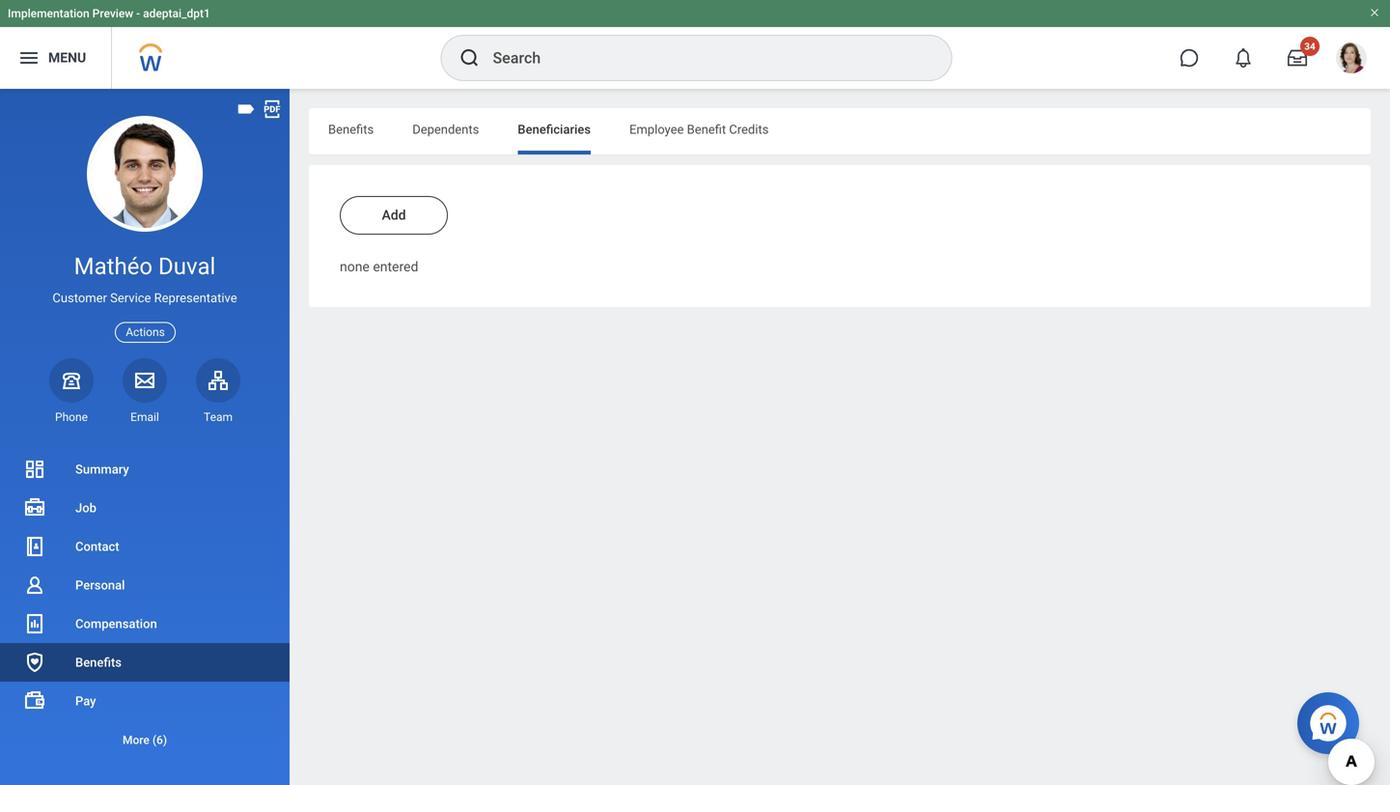 Task type: locate. For each thing, give the bounding box(es) containing it.
service
[[110, 291, 151, 305]]

list
[[0, 450, 290, 759]]

menu
[[48, 50, 86, 66]]

phone image
[[58, 369, 85, 392]]

more (6) button
[[0, 729, 290, 752]]

adeptai_dpt1
[[143, 7, 210, 20]]

implementation
[[8, 7, 90, 20]]

1 horizontal spatial benefits
[[328, 122, 374, 137]]

menu button
[[0, 27, 111, 89]]

contact
[[75, 539, 119, 554]]

actions button
[[115, 322, 176, 343]]

benefit
[[687, 122, 726, 137]]

34 button
[[1277, 37, 1320, 79]]

benefits inside list
[[75, 655, 122, 670]]

entered
[[373, 259, 419, 275]]

phone button
[[49, 358, 94, 425]]

team mathéo duval element
[[196, 409, 240, 425]]

list containing summary
[[0, 450, 290, 759]]

34
[[1305, 41, 1316, 52]]

compensation
[[75, 617, 157, 631]]

benefits left dependents
[[328, 122, 374, 137]]

add button
[[340, 196, 448, 235]]

search image
[[458, 46, 481, 70]]

job
[[75, 501, 97, 515]]

justify image
[[17, 46, 41, 70]]

mail image
[[133, 369, 156, 392]]

benefits
[[328, 122, 374, 137], [75, 655, 122, 670]]

dependents
[[413, 122, 479, 137]]

team
[[204, 410, 233, 424]]

notifications large image
[[1234, 48, 1254, 68]]

compensation image
[[23, 612, 46, 635]]

contact image
[[23, 535, 46, 558]]

job image
[[23, 496, 46, 520]]

beneficiaries
[[518, 122, 591, 137]]

compensation link
[[0, 605, 290, 643]]

summary
[[75, 462, 129, 477]]

email mathéo duval element
[[123, 409, 167, 425]]

tab list containing benefits
[[309, 108, 1371, 155]]

view printable version (pdf) image
[[262, 99, 283, 120]]

0 horizontal spatial benefits
[[75, 655, 122, 670]]

duval
[[158, 253, 216, 280]]

benefits image
[[23, 651, 46, 674]]

personal image
[[23, 574, 46, 597]]

0 vertical spatial benefits
[[328, 122, 374, 137]]

credits
[[729, 122, 769, 137]]

personal link
[[0, 566, 290, 605]]

more (6) button
[[0, 720, 290, 759]]

inbox large image
[[1288, 48, 1308, 68]]

benefits inside tab list
[[328, 122, 374, 137]]

customer
[[53, 291, 107, 305]]

tab list
[[309, 108, 1371, 155]]

summary link
[[0, 450, 290, 489]]

employee benefit credits
[[630, 122, 769, 137]]

personal
[[75, 578, 125, 593]]

benefits up pay
[[75, 655, 122, 670]]

tag image
[[236, 99, 257, 120]]

1 vertical spatial benefits
[[75, 655, 122, 670]]



Task type: vqa. For each thing, say whether or not it's contained in the screenshot.
status
no



Task type: describe. For each thing, give the bounding box(es) containing it.
-
[[136, 7, 140, 20]]

actions
[[126, 326, 165, 339]]

pay image
[[23, 690, 46, 713]]

Search Workday  search field
[[493, 37, 912, 79]]

profile logan mcneil image
[[1337, 42, 1368, 77]]

benefits link
[[0, 643, 290, 682]]

phone mathéo duval element
[[49, 409, 94, 425]]

phone
[[55, 410, 88, 424]]

menu banner
[[0, 0, 1391, 89]]

customer service representative
[[53, 291, 237, 305]]

more
[[123, 734, 150, 747]]

none
[[340, 259, 370, 275]]

navigation pane region
[[0, 89, 290, 785]]

preview
[[92, 7, 133, 20]]

close environment banner image
[[1369, 7, 1381, 18]]

(6)
[[152, 734, 167, 747]]

mathéo duval
[[74, 253, 216, 280]]

representative
[[154, 291, 237, 305]]

none entered
[[340, 259, 419, 275]]

add
[[382, 207, 406, 223]]

pay
[[75, 694, 96, 708]]

mathéo
[[74, 253, 153, 280]]

team link
[[196, 358, 240, 425]]

view team image
[[207, 369, 230, 392]]

more (6)
[[123, 734, 167, 747]]

email
[[131, 410, 159, 424]]

pay link
[[0, 682, 290, 720]]

implementation preview -   adeptai_dpt1
[[8, 7, 210, 20]]

employee
[[630, 122, 684, 137]]

email button
[[123, 358, 167, 425]]

contact link
[[0, 527, 290, 566]]

job link
[[0, 489, 290, 527]]

summary image
[[23, 458, 46, 481]]



